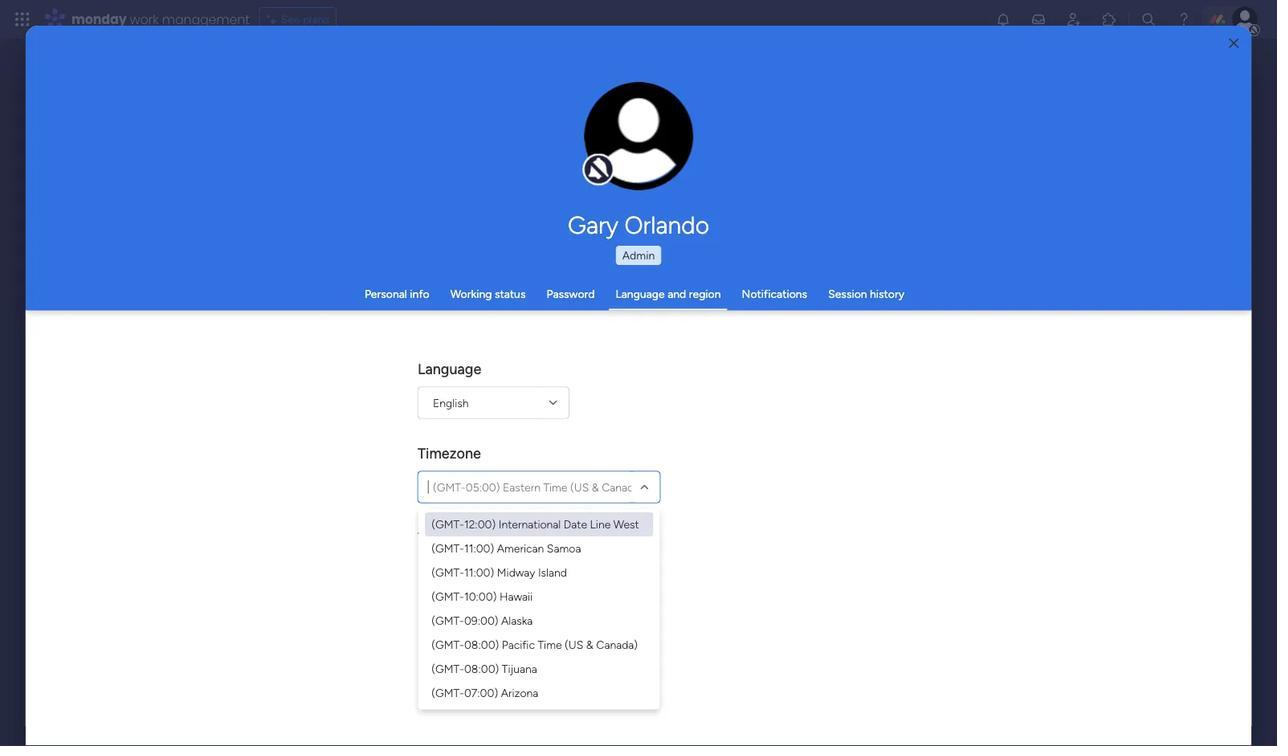 Task type: locate. For each thing, give the bounding box(es) containing it.
language up 'english'
[[418, 361, 482, 378]]

2 vertical spatial time
[[538, 638, 562, 652]]

1 vertical spatial time
[[418, 529, 450, 547]]

invite members image
[[1066, 11, 1082, 27]]

1 vertical spatial language
[[418, 361, 482, 378]]

24
[[442, 582, 456, 596]]

english
[[433, 396, 469, 410]]

0 vertical spatial 12:44
[[492, 557, 522, 572]]

09:00)
[[464, 614, 498, 627]]

12:00)
[[464, 517, 496, 531]]

(gmt- for (gmt-08:00) tijuana
[[431, 662, 464, 676]]

status
[[495, 287, 526, 301]]

0 vertical spatial language
[[616, 287, 665, 301]]

1 11:00) from the top
[[464, 541, 494, 555]]

canada) for (gmt-05:00) eastern time (us & canada)
[[602, 480, 644, 494]]

notifications
[[742, 287, 807, 301]]

1 vertical spatial hours
[[459, 582, 491, 596]]

1 vertical spatial format
[[452, 631, 496, 648]]

&
[[592, 480, 599, 494], [586, 638, 593, 652]]

0 vertical spatial canada)
[[602, 480, 644, 494]]

1 2023 from the top
[[514, 658, 540, 672]]

(gmt-07:00) arizona
[[431, 686, 538, 700]]

close image
[[1229, 38, 1239, 49]]

see plans
[[281, 12, 329, 26]]

1 vertical spatial (us
[[565, 638, 583, 652]]

12:44 down (gmt-11:00) american samoa
[[492, 557, 522, 572]]

1 vertical spatial date
[[418, 631, 449, 648]]

& up the line
[[592, 480, 599, 494]]

change
[[605, 145, 641, 157]]

0 horizontal spatial date
[[418, 631, 449, 648]]

1 vertical spatial 08:00)
[[464, 662, 499, 676]]

1 horizontal spatial language
[[616, 287, 665, 301]]

time
[[543, 480, 568, 494], [418, 529, 450, 547], [538, 638, 562, 652]]

0 vertical spatial 11:00)
[[464, 541, 494, 555]]

hawaii
[[500, 590, 533, 603]]

(gmt-
[[433, 480, 466, 494], [431, 517, 464, 531], [431, 541, 464, 555], [431, 566, 464, 579], [431, 590, 464, 603], [431, 614, 464, 627], [431, 638, 464, 652], [431, 662, 464, 676], [431, 686, 464, 700]]

2023 down (gmt-08:00) pacific time (us & canada)
[[514, 658, 540, 672]]

0 vertical spatial (us
[[570, 480, 589, 494]]

november
[[442, 658, 495, 672]]

(gmt-05:00) eastern time (us & canada)
[[433, 480, 644, 494]]

format up the 12 hours 12:44 pm
[[453, 529, 497, 547]]

12:44
[[492, 557, 522, 572], [495, 582, 524, 596]]

2023
[[514, 658, 540, 672], [514, 680, 540, 694]]

(us
[[570, 480, 589, 494], [565, 638, 583, 652]]

pacific
[[502, 638, 535, 652]]

1 horizontal spatial date
[[564, 517, 587, 531]]

date up november
[[418, 631, 449, 648]]

08:00)
[[464, 638, 499, 652], [464, 662, 499, 676]]

(us right the pacific at the bottom left of page
[[565, 638, 583, 652]]

1 vertical spatial canada)
[[596, 638, 638, 652]]

0 vertical spatial &
[[592, 480, 599, 494]]

11:00) up 24 hours 12:44
[[464, 566, 494, 579]]

12 hours 12:44 pm
[[442, 557, 542, 572]]

08:00) up november,
[[464, 662, 499, 676]]

date format
[[418, 631, 496, 648]]

2 11:00) from the top
[[464, 566, 494, 579]]

orlando
[[625, 210, 709, 239]]

2023 for 17 november, 2023
[[514, 680, 540, 694]]

1 08:00) from the top
[[464, 638, 499, 652]]

canada)
[[602, 480, 644, 494], [596, 638, 638, 652]]

password link
[[547, 287, 595, 301]]

inbox image
[[1031, 11, 1047, 27]]

0 vertical spatial format
[[453, 529, 497, 547]]

1 vertical spatial 12:44
[[495, 582, 524, 596]]

time right the pacific at the bottom left of page
[[538, 638, 562, 652]]

1 vertical spatial 11:00)
[[464, 566, 494, 579]]

08:00) up the november 17, 2023
[[464, 638, 499, 652]]

language left the and
[[616, 287, 665, 301]]

international
[[499, 517, 561, 531]]

hours for 24 hours
[[459, 582, 491, 596]]

12
[[442, 557, 454, 572]]

format down the 09:00)
[[452, 631, 496, 648]]

1 vertical spatial 2023
[[514, 680, 540, 694]]

(us up (gmt-12:00) international date line west at the bottom of page
[[570, 480, 589, 494]]

(gmt-08:00) tijuana
[[431, 662, 537, 676]]

hours right the 12
[[457, 557, 489, 572]]

(gmt-09:00) alaska
[[431, 614, 533, 627]]

2 08:00) from the top
[[464, 662, 499, 676]]

time up the 12
[[418, 529, 450, 547]]

(us for pacific
[[565, 638, 583, 652]]

(gmt-12:00) international date line west
[[431, 517, 639, 531]]

11:00)
[[464, 541, 494, 555], [464, 566, 494, 579]]

0 vertical spatial 2023
[[514, 658, 540, 672]]

12:44 down midway
[[495, 582, 524, 596]]

0 vertical spatial hours
[[457, 557, 489, 572]]

plans
[[303, 12, 329, 26]]

2023 down "tijuana"
[[514, 680, 540, 694]]

1 vertical spatial &
[[586, 638, 593, 652]]

date
[[564, 517, 587, 531], [418, 631, 449, 648]]

& for (gmt-08:00) pacific time (us & canada)
[[586, 638, 593, 652]]

& right the pacific at the bottom left of page
[[586, 638, 593, 652]]

hours right 24
[[459, 582, 491, 596]]

gary orlando
[[568, 210, 709, 239]]

working status link
[[450, 287, 526, 301]]

2 2023 from the top
[[514, 680, 540, 694]]

language
[[616, 287, 665, 301], [418, 361, 482, 378]]

(gmt- for (gmt-11:00) midway island
[[431, 566, 464, 579]]

10:00)
[[464, 590, 497, 603]]

format
[[453, 529, 497, 547], [452, 631, 496, 648]]

0 horizontal spatial language
[[418, 361, 482, 378]]

date left the line
[[564, 517, 587, 531]]

0 vertical spatial time
[[543, 480, 568, 494]]

region
[[689, 287, 721, 301]]

hours
[[457, 557, 489, 572], [459, 582, 491, 596]]

11:00) up the 12 hours 12:44 pm
[[464, 541, 494, 555]]

time right eastern
[[543, 480, 568, 494]]

0 vertical spatial 08:00)
[[464, 638, 499, 652]]

west
[[613, 517, 639, 531]]



Task type: describe. For each thing, give the bounding box(es) containing it.
eastern
[[503, 480, 541, 494]]

monday
[[71, 10, 127, 28]]

05:00)
[[466, 480, 500, 494]]

(gmt- for (gmt-08:00) pacific time (us & canada)
[[431, 638, 464, 652]]

17
[[442, 680, 453, 694]]

12:44 for 12:44
[[495, 582, 524, 596]]

07:00)
[[464, 686, 498, 700]]

notifications image
[[995, 11, 1011, 27]]

0 vertical spatial date
[[564, 517, 587, 531]]

american
[[497, 541, 544, 555]]

change profile picture button
[[584, 82, 694, 191]]

11:00) for american
[[464, 541, 494, 555]]

format for date format
[[452, 631, 496, 648]]

samoa
[[547, 541, 581, 555]]

monday work management
[[71, 10, 250, 28]]

time format
[[418, 529, 497, 547]]

session
[[828, 287, 867, 301]]

(gmt-10:00) hawaii
[[431, 590, 533, 603]]

canada) for (gmt-08:00) pacific time (us & canada)
[[596, 638, 638, 652]]

08:00) for tijuana
[[464, 662, 499, 676]]

notifications link
[[742, 287, 807, 301]]

island
[[538, 566, 567, 579]]

select product image
[[14, 11, 31, 27]]

personal
[[365, 287, 407, 301]]

working status
[[450, 287, 526, 301]]

apps image
[[1101, 11, 1117, 27]]

history
[[870, 287, 905, 301]]

timezone
[[418, 445, 481, 462]]

& for (gmt-05:00) eastern time (us & canada)
[[592, 480, 599, 494]]

and
[[668, 287, 686, 301]]

language and region link
[[616, 287, 721, 301]]

line
[[590, 517, 611, 531]]

november 17, 2023
[[442, 658, 540, 672]]

language and region
[[616, 287, 721, 301]]

(gmt- for (gmt-07:00) arizona
[[431, 686, 464, 700]]

working
[[450, 287, 492, 301]]

work
[[130, 10, 159, 28]]

admin
[[622, 249, 655, 262]]

(gmt- for (gmt-05:00) eastern time (us & canada)
[[433, 480, 466, 494]]

hours for 12 hours
[[457, 557, 489, 572]]

(gmt-11:00) midway island
[[431, 566, 567, 579]]

format for time format
[[453, 529, 497, 547]]

gary
[[568, 210, 619, 239]]

see
[[281, 12, 300, 26]]

17 november, 2023
[[442, 680, 540, 694]]

(us for eastern
[[570, 480, 589, 494]]

session history
[[828, 287, 905, 301]]

time for 08:00)
[[538, 638, 562, 652]]

alaska
[[501, 614, 533, 627]]

session history link
[[828, 287, 905, 301]]

november,
[[455, 680, 511, 694]]

tijuana
[[502, 662, 537, 676]]

profile
[[644, 145, 673, 157]]

11:00) for midway
[[464, 566, 494, 579]]

pm
[[525, 557, 542, 572]]

help image
[[1176, 11, 1192, 27]]

personal info link
[[365, 287, 430, 301]]

see plans button
[[259, 7, 337, 31]]

arizona
[[501, 686, 538, 700]]

management
[[162, 10, 250, 28]]

info
[[410, 287, 430, 301]]

(gmt-11:00) american samoa
[[431, 541, 581, 555]]

search everything image
[[1141, 11, 1157, 27]]

17,
[[498, 658, 511, 672]]

(gmt- for (gmt-11:00) american samoa
[[431, 541, 464, 555]]

midway
[[497, 566, 535, 579]]

password
[[547, 287, 595, 301]]

change profile picture
[[605, 145, 673, 171]]

language for language and region
[[616, 287, 665, 301]]

personal info
[[365, 287, 430, 301]]

(gmt-08:00) pacific time (us & canada)
[[431, 638, 638, 652]]

picture
[[623, 158, 655, 171]]

gary orlando button
[[418, 210, 860, 239]]

gary orlando dialog
[[26, 26, 1252, 746]]

(gmt- for (gmt-09:00) alaska
[[431, 614, 464, 627]]

time for 05:00)
[[543, 480, 568, 494]]

language for language
[[418, 361, 482, 378]]

(gmt- for (gmt-12:00) international date line west
[[431, 517, 464, 531]]

24 hours 12:44
[[442, 582, 524, 596]]

12:44 for 12:44 pm
[[492, 557, 522, 572]]

(gmt- for (gmt-10:00) hawaii
[[431, 590, 464, 603]]

gary orlando image
[[1232, 6, 1258, 32]]

08:00) for pacific
[[464, 638, 499, 652]]

2023 for november 17, 2023
[[514, 658, 540, 672]]



Task type: vqa. For each thing, say whether or not it's contained in the screenshot.
THE GARY
yes



